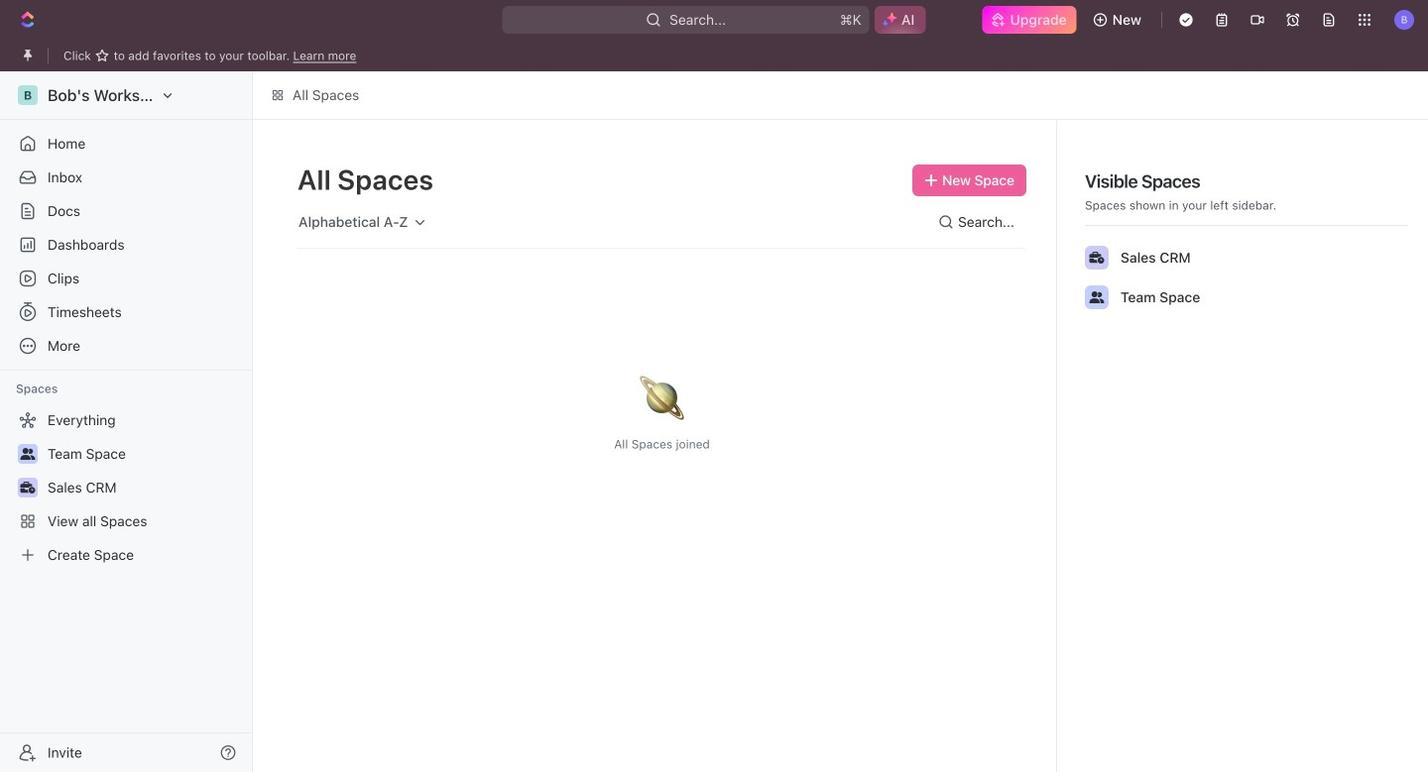 Task type: vqa. For each thing, say whether or not it's contained in the screenshot.
Search tasks... TEXT BOX
no



Task type: locate. For each thing, give the bounding box(es) containing it.
business time image up user group image
[[1090, 252, 1104, 264]]

0 horizontal spatial business time image
[[20, 482, 35, 494]]

1 horizontal spatial business time image
[[1090, 252, 1104, 264]]

tree
[[8, 405, 244, 571]]

user group image
[[20, 448, 35, 460]]

tree inside sidebar navigation
[[8, 405, 244, 571]]

1 vertical spatial business time image
[[20, 482, 35, 494]]

user group image
[[1090, 292, 1104, 304]]

business time image
[[1090, 252, 1104, 264], [20, 482, 35, 494]]

business time image down user group icon
[[20, 482, 35, 494]]



Task type: describe. For each thing, give the bounding box(es) containing it.
0 vertical spatial business time image
[[1090, 252, 1104, 264]]

bob's workspace, , element
[[18, 85, 38, 105]]

business time image inside 'tree'
[[20, 482, 35, 494]]

sidebar navigation
[[0, 71, 257, 773]]



